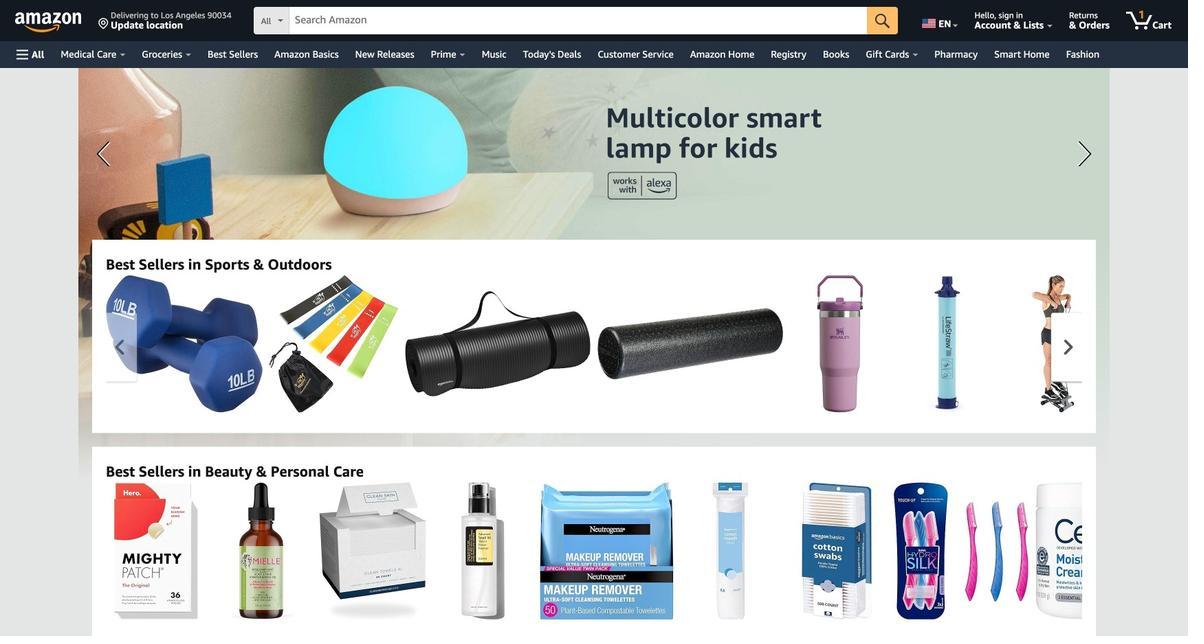 Task type: describe. For each thing, give the bounding box(es) containing it.
amazon basics 1/2-inch extra thick exercise yoga mat image
[[405, 291, 591, 397]]

fit simplify resistance loop exercise bands with instruction guide and carry bag, set of 5 image
[[270, 275, 398, 413]]

none search field inside navigation navigation
[[254, 7, 898, 36]]

cerave moisturizing cream | body and face moisturizer for dry skin | body cream with hyaluronic acid and ceramides |... image
[[1036, 483, 1153, 620]]

stanley iceflow stainless steel tumbler with straw, vacuum insulated water bottle for home, office or car, reusable cup... image
[[817, 275, 863, 413]]

navigation navigation
[[0, 0, 1188, 68]]

mielle organics rosemary mint scalp & hair strengthening oil for all hair types, 2 ounce image
[[231, 483, 294, 620]]

hero cosmetics mighty patch™ original patch - hydrocolloid acne pimple patch for covering zits and blemishes, spot... image
[[113, 483, 198, 620]]

amazon basics high-density round foam roller for exercise, massage, muscle recovery image
[[598, 309, 783, 380]]

lifestraw personal water filter for hiking, camping, travel, and emergency preparedness image
[[929, 275, 965, 413]]

amazon basics neoprene coated hexagon workout dumbbell hand weight image
[[106, 275, 263, 413]]

sunny health & fitness mini stepper for exercise low-impact stair step cardio equipment with digital monitor image
[[1032, 275, 1075, 413]]



Task type: locate. For each thing, give the bounding box(es) containing it.
carousel previous slide image
[[115, 340, 124, 355]]

none submit inside search box
[[867, 7, 898, 34]]

amazon image
[[15, 12, 82, 33]]

schick hydro silk touch-up dermaplaning tool with precision cover, 3ct | dermaplane razor, face razors for women,... image
[[894, 483, 1029, 620]]

amazon basics hypoallergenic 100% cotton rounds, 100 count image
[[712, 483, 748, 620]]

amazon basics cotton swabs, 500 count image
[[802, 483, 872, 620]]

None search field
[[254, 7, 898, 36]]

Search Amazon text field
[[289, 8, 867, 34]]

main content
[[0, 68, 1188, 637]]

None submit
[[867, 7, 898, 34]]

0 vertical spatial list
[[106, 275, 1188, 413]]

cosrx snail mucin 96% power repairing essence 3.38 fl.oz 100ml, hydrating serum for face with snail secretion filtrate... image
[[461, 483, 505, 620]]

list
[[106, 275, 1188, 413], [106, 483, 1188, 620]]

1 list from the top
[[106, 275, 1188, 413]]

2 list from the top
[[106, 483, 1188, 620]]

clean skin club clean towels xl, 100% usda biobased face towel, disposable face towelette, makeup remover dry wipes,... image
[[319, 483, 426, 620]]

1 vertical spatial list
[[106, 483, 1188, 620]]

neutrogena cleansing fragrance free makeup remover face wipes, cleansing facial towelettes for waterproof makeup,... image
[[540, 483, 674, 620]]

multicolor smart lamp for kids. works with alexa. image
[[78, 68, 1110, 481]]



Task type: vqa. For each thing, say whether or not it's contained in the screenshot.
search amazon text box
yes



